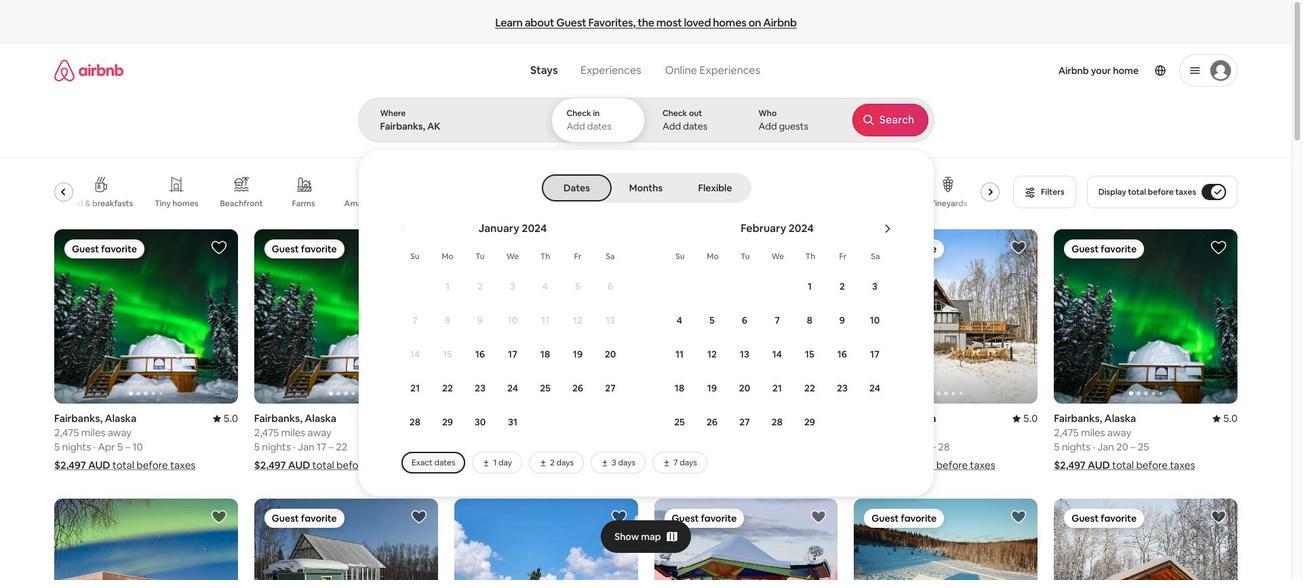 Task type: vqa. For each thing, say whether or not it's contained in the screenshot.
inc.
no



Task type: locate. For each thing, give the bounding box(es) containing it.
tab panel
[[358, 98, 1303, 497]]

0 horizontal spatial add to wishlist: fairbanks, alaska image
[[411, 239, 427, 256]]

Search destinations search field
[[380, 120, 528, 132]]

calendar application
[[374, 207, 1303, 474]]

1 horizontal spatial add to wishlist: fairbanks, alaska image
[[1011, 509, 1027, 525]]

None search field
[[358, 43, 1303, 497]]

add to wishlist: north pole, alaska image
[[611, 239, 627, 256], [811, 509, 827, 525]]

add to wishlist: fairbanks, alaska image for first 5.0 out of 5 average rating icon from right
[[1211, 239, 1227, 256]]

0 vertical spatial add to wishlist: north pole, alaska image
[[611, 239, 627, 256]]

1 horizontal spatial 5.0 out of 5 average rating image
[[1013, 412, 1038, 425]]

tab list
[[543, 173, 749, 203]]

2 5.0 out of 5 average rating image from the left
[[1013, 412, 1038, 425]]

5.0 out of 5 average rating image
[[213, 412, 238, 425], [1013, 412, 1038, 425]]

0 horizontal spatial 5.0 out of 5 average rating image
[[413, 412, 438, 425]]

1 horizontal spatial 5.0 out of 5 average rating image
[[1213, 412, 1238, 425]]

1 horizontal spatial add to wishlist: north pole, alaska image
[[811, 509, 827, 525]]

add to wishlist: fairbanks, alaska image
[[411, 239, 427, 256], [1211, 239, 1227, 256], [1011, 509, 1027, 525]]

what can we help you find? tab list
[[520, 56, 653, 85]]

add to wishlist: nabesna, alaska image
[[611, 509, 627, 525]]

5.0 out of 5 average rating image
[[413, 412, 438, 425], [1213, 412, 1238, 425]]

0 horizontal spatial 5.0 out of 5 average rating image
[[213, 412, 238, 425]]

group
[[54, 166, 1005, 218], [54, 229, 238, 404], [254, 229, 438, 404], [454, 229, 638, 404], [654, 229, 838, 404], [854, 229, 1222, 404], [1054, 229, 1238, 404], [54, 499, 238, 580], [254, 499, 438, 580], [454, 499, 638, 580], [654, 499, 838, 580], [854, 499, 1038, 580], [1054, 499, 1238, 580]]

2 horizontal spatial add to wishlist: fairbanks, alaska image
[[1211, 239, 1227, 256]]

add to wishlist: fairbanks, alaska image
[[211, 239, 227, 256], [811, 239, 827, 256], [1011, 239, 1027, 256], [211, 509, 227, 525], [411, 509, 427, 525], [1211, 509, 1227, 525]]

0 horizontal spatial add to wishlist: north pole, alaska image
[[611, 239, 627, 256]]

1 5.0 out of 5 average rating image from the left
[[213, 412, 238, 425]]



Task type: describe. For each thing, give the bounding box(es) containing it.
profile element
[[782, 43, 1238, 98]]

1 vertical spatial add to wishlist: north pole, alaska image
[[811, 509, 827, 525]]

add to wishlist: fairbanks, alaska image for second 5.0 out of 5 average rating icon from right
[[411, 239, 427, 256]]

1 5.0 out of 5 average rating image from the left
[[413, 412, 438, 425]]

2 5.0 out of 5 average rating image from the left
[[1213, 412, 1238, 425]]

4.96 out of 5 average rating image
[[807, 412, 838, 425]]



